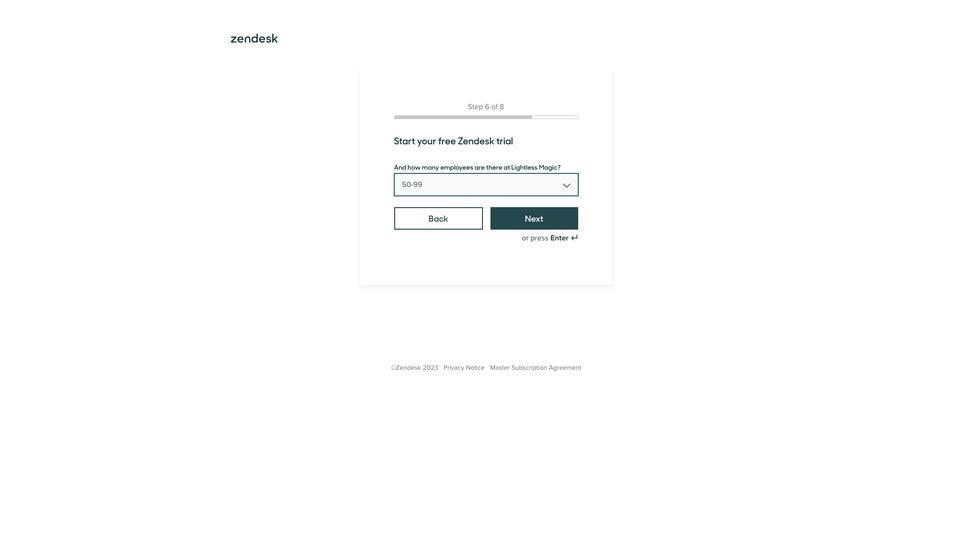 Task type: vqa. For each thing, say whether or not it's contained in the screenshot.
receive
no



Task type: describe. For each thing, give the bounding box(es) containing it.
2023
[[423, 364, 438, 372]]

there
[[486, 162, 502, 172]]

next button
[[491, 208, 578, 230]]

next
[[525, 213, 544, 224]]

?
[[557, 162, 561, 172]]

start
[[394, 134, 415, 147]]

magic
[[539, 162, 557, 172]]

back button
[[394, 208, 483, 230]]

zendesk image
[[231, 34, 278, 43]]

lightless
[[512, 162, 538, 172]]

or
[[522, 234, 529, 243]]

master subscription agreement link
[[490, 364, 581, 372]]

6
[[485, 102, 490, 112]]

and how many employees are there at lightless magic ?
[[394, 162, 561, 172]]

or press enter
[[522, 234, 569, 243]]

back
[[429, 213, 448, 224]]

8
[[500, 102, 504, 112]]

agreement
[[549, 364, 581, 372]]

zendesk
[[458, 134, 495, 147]]

©zendesk 2023
[[391, 364, 438, 372]]



Task type: locate. For each thing, give the bounding box(es) containing it.
privacy notice
[[444, 364, 485, 372]]

and
[[394, 162, 406, 172]]

at
[[504, 162, 510, 172]]

start your free zendesk trial
[[394, 134, 513, 147]]

privacy
[[444, 364, 464, 372]]

press
[[531, 234, 549, 243]]

©zendesk 2023 link
[[391, 364, 438, 372]]

step 6 of 8
[[468, 102, 504, 112]]

step
[[468, 102, 483, 112]]

trial
[[496, 134, 513, 147]]

free
[[438, 134, 456, 147]]

many
[[422, 162, 439, 172]]

enter
[[551, 234, 569, 243]]

employees
[[441, 162, 473, 172]]

privacy notice link
[[444, 364, 485, 372]]

your
[[417, 134, 436, 147]]

subscription
[[512, 364, 547, 372]]

master subscription agreement
[[490, 364, 581, 372]]

master
[[490, 364, 510, 372]]

are
[[475, 162, 485, 172]]

of
[[491, 102, 498, 112]]

notice
[[466, 364, 485, 372]]

how
[[408, 162, 421, 172]]

©zendesk
[[391, 364, 421, 372]]

enter image
[[571, 235, 578, 242]]



